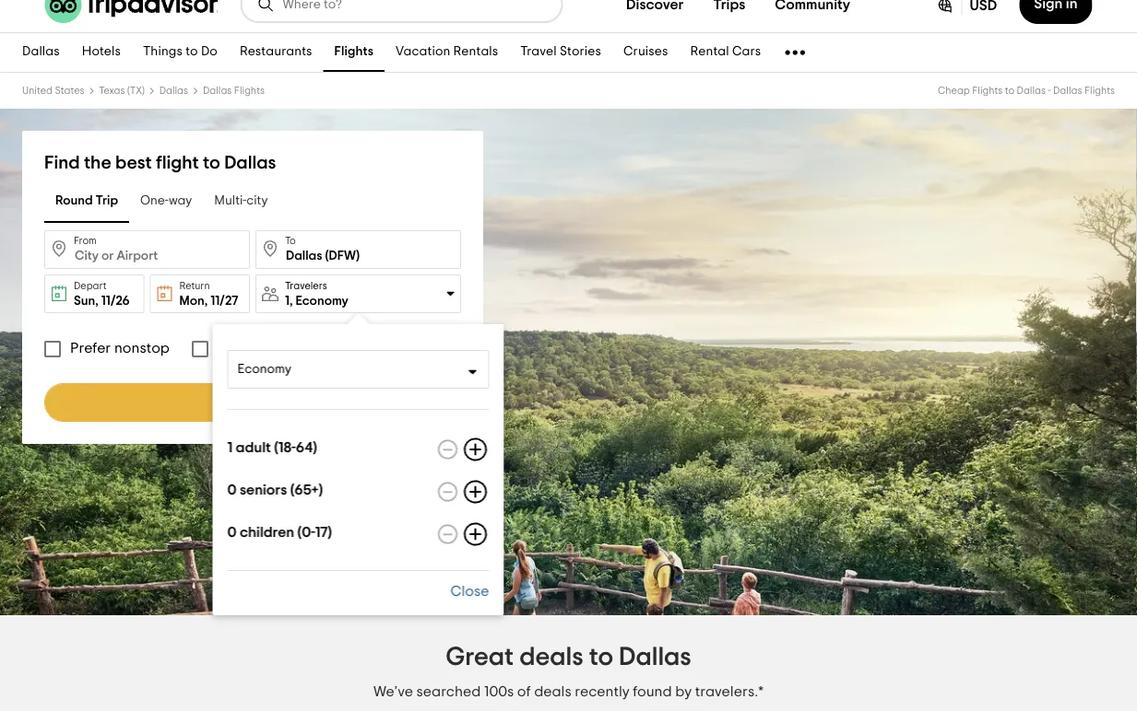 Task type: locate. For each thing, give the bounding box(es) containing it.
close
[[451, 585, 489, 599]]

0 left seniors
[[227, 483, 237, 498]]

find left flights in the left bottom of the page
[[216, 396, 245, 410]]

states
[[55, 86, 84, 96]]

adult
[[236, 441, 271, 456]]

dallas link up united
[[11, 33, 71, 72]]

dallas flights
[[203, 86, 265, 96]]

0 left children
[[227, 526, 237, 540]]

2 0 from the top
[[227, 526, 237, 540]]

0 horizontal spatial dallas link
[[11, 33, 71, 72]]

1 0 from the top
[[227, 483, 237, 498]]

0 vertical spatial dallas link
[[11, 33, 71, 72]]

find flights
[[216, 396, 289, 410]]

to left do
[[186, 46, 198, 59]]

flights
[[248, 396, 289, 410]]

find left the
[[44, 154, 80, 172]]

nonstop
[[114, 341, 170, 356]]

0 horizontal spatial find
[[44, 154, 80, 172]]

1
[[285, 295, 290, 308], [227, 441, 233, 456]]

1 horizontal spatial economy
[[296, 295, 348, 308]]

children
[[240, 526, 294, 540]]

(18-
[[274, 441, 296, 456]]

find for find the best flight to dallas
[[44, 154, 80, 172]]

hotels link
[[71, 33, 132, 72]]

1 horizontal spatial dallas link
[[159, 86, 188, 96]]

dallas
[[22, 46, 60, 59], [159, 86, 188, 96], [203, 86, 232, 96], [1017, 86, 1046, 96], [1053, 86, 1082, 96], [224, 154, 276, 172], [619, 645, 691, 670]]

stories
[[560, 46, 601, 59]]

find
[[44, 154, 80, 172], [216, 396, 245, 410]]

vacation rentals
[[396, 46, 498, 59]]

0 vertical spatial 0
[[227, 483, 237, 498]]

travel stories
[[520, 46, 601, 59]]

,
[[290, 295, 293, 308]]

dallas flights link
[[203, 86, 265, 96]]

things to do
[[143, 46, 218, 59]]

rentals
[[453, 46, 498, 59]]

search image
[[257, 0, 275, 14]]

depart
[[74, 281, 106, 291]]

things to do link
[[132, 33, 229, 72]]

deals up we've searched 100s of deals recently found by travelers.*
[[519, 645, 583, 670]]

0 children (0-17)
[[227, 526, 332, 540]]

flights
[[334, 46, 373, 59], [234, 86, 265, 96], [972, 86, 1003, 96], [1084, 86, 1115, 96]]

find flights button
[[44, 384, 461, 422]]

vacation rentals link
[[385, 33, 509, 72]]

find inside button
[[216, 396, 245, 410]]

multi-
[[214, 195, 247, 208]]

things
[[143, 46, 183, 59]]

flights right cheap
[[972, 86, 1003, 96]]

deals
[[519, 645, 583, 670], [534, 685, 572, 700]]

0 horizontal spatial 1
[[227, 441, 233, 456]]

from
[[74, 236, 97, 246]]

multi-city
[[214, 195, 268, 208]]

1 horizontal spatial find
[[216, 396, 245, 410]]

flights down restaurants link
[[234, 86, 265, 96]]

searched
[[416, 685, 481, 700]]

tripadvisor image
[[45, 0, 218, 23]]

economy down travelers
[[296, 295, 348, 308]]

1 left the 'adult'
[[227, 441, 233, 456]]

1 vertical spatial 0
[[227, 526, 237, 540]]

texas (tx) link
[[99, 86, 145, 96]]

economy down include
[[237, 363, 291, 376]]

0 vertical spatial 1
[[285, 295, 290, 308]]

City or Airport text field
[[255, 231, 461, 269]]

cruises link
[[612, 33, 679, 72]]

cheap flights to dallas - dallas flights
[[938, 86, 1115, 96]]

hotels
[[82, 46, 121, 59]]

0 horizontal spatial economy
[[237, 363, 291, 376]]

None search field
[[242, 0, 561, 21]]

nearby
[[271, 341, 319, 356]]

1 horizontal spatial 1
[[285, 295, 290, 308]]

0 vertical spatial economy
[[296, 295, 348, 308]]

to
[[186, 46, 198, 59], [1005, 86, 1015, 96], [203, 154, 220, 172], [589, 645, 613, 670]]

include nearby airports
[[218, 341, 376, 356]]

depart sun, 11/26
[[74, 281, 130, 308]]

1 down travelers
[[285, 295, 290, 308]]

cars
[[732, 46, 761, 59]]

dallas up city
[[224, 154, 276, 172]]

find the best flight to dallas
[[44, 154, 276, 172]]

one-
[[140, 195, 169, 208]]

dallas link
[[11, 33, 71, 72], [159, 86, 188, 96]]

travelers.*
[[695, 685, 763, 700]]

1 vertical spatial deals
[[534, 685, 572, 700]]

dallas link right (tx)
[[159, 86, 188, 96]]

way
[[169, 195, 192, 208]]

united states
[[22, 86, 84, 96]]

0 vertical spatial find
[[44, 154, 80, 172]]

economy
[[296, 295, 348, 308], [237, 363, 291, 376]]

1 vertical spatial find
[[216, 396, 245, 410]]

airports
[[322, 341, 376, 356]]

deals right of at bottom
[[534, 685, 572, 700]]

11/27
[[210, 295, 238, 308]]

1 vertical spatial economy
[[237, 363, 291, 376]]

17)
[[315, 526, 332, 540]]

0
[[227, 483, 237, 498], [227, 526, 237, 540]]

cheap
[[938, 86, 970, 96]]



Task type: describe. For each thing, give the bounding box(es) containing it.
the
[[84, 154, 111, 172]]

100s
[[484, 685, 514, 700]]

great
[[446, 645, 514, 670]]

by
[[675, 685, 692, 700]]

64)
[[296, 441, 317, 456]]

dallas up united
[[22, 46, 60, 59]]

include
[[218, 341, 268, 356]]

found
[[633, 685, 672, 700]]

(65+)
[[290, 483, 323, 498]]

one-way
[[140, 195, 192, 208]]

travel stories link
[[509, 33, 612, 72]]

to up recently
[[589, 645, 613, 670]]

to right 'flight'
[[203, 154, 220, 172]]

texas
[[99, 86, 125, 96]]

dallas right -
[[1053, 86, 1082, 96]]

texas (tx)
[[99, 86, 145, 96]]

to inside things to do "link"
[[186, 46, 198, 59]]

0 vertical spatial deals
[[519, 645, 583, 670]]

0 for 0 children (0-17)
[[227, 526, 237, 540]]

city
[[247, 195, 268, 208]]

11/26
[[101, 295, 130, 308]]

rental cars link
[[679, 33, 772, 72]]

dallas down do
[[203, 86, 232, 96]]

find for find flights
[[216, 396, 245, 410]]

vacation
[[396, 46, 450, 59]]

flights link
[[323, 33, 385, 72]]

of
[[517, 685, 531, 700]]

1 vertical spatial dallas link
[[159, 86, 188, 96]]

dallas up found
[[619, 645, 691, 670]]

travelers
[[285, 281, 327, 291]]

dallas right (tx)
[[159, 86, 188, 96]]

sun,
[[74, 295, 98, 308]]

0 for 0 seniors (65+)
[[227, 483, 237, 498]]

1 adult (18-64)
[[227, 441, 317, 456]]

1 inside travelers 1 , economy
[[285, 295, 290, 308]]

Search search field
[[283, 0, 546, 13]]

flight
[[156, 154, 199, 172]]

1 vertical spatial 1
[[227, 441, 233, 456]]

restaurants link
[[229, 33, 323, 72]]

seniors
[[240, 483, 287, 498]]

united
[[22, 86, 53, 96]]

we've searched 100s of deals recently found by travelers.*
[[374, 685, 763, 700]]

best
[[115, 154, 152, 172]]

(0-
[[297, 526, 315, 540]]

round
[[55, 195, 93, 208]]

recently
[[575, 685, 630, 700]]

we've
[[374, 685, 413, 700]]

mon,
[[179, 295, 208, 308]]

cruises
[[623, 46, 668, 59]]

rental cars
[[690, 46, 761, 59]]

dallas left -
[[1017, 86, 1046, 96]]

economy inside travelers 1 , economy
[[296, 295, 348, 308]]

0 seniors (65+)
[[227, 483, 323, 498]]

travelers 1 , economy
[[285, 281, 348, 308]]

restaurants
[[240, 46, 312, 59]]

trip
[[96, 195, 118, 208]]

travel
[[520, 46, 557, 59]]

City or Airport text field
[[44, 231, 250, 269]]

round trip
[[55, 195, 118, 208]]

to left -
[[1005, 86, 1015, 96]]

prefer
[[70, 341, 111, 356]]

flights left the vacation
[[334, 46, 373, 59]]

great deals to dallas
[[446, 645, 691, 670]]

do
[[201, 46, 218, 59]]

-
[[1048, 86, 1051, 96]]

return mon, 11/27
[[179, 281, 238, 308]]

(tx)
[[127, 86, 145, 96]]

united states link
[[22, 86, 84, 96]]

return
[[179, 281, 210, 291]]

to
[[285, 236, 296, 246]]

prefer nonstop
[[70, 341, 170, 356]]

flights right -
[[1084, 86, 1115, 96]]

rental
[[690, 46, 729, 59]]



Task type: vqa. For each thing, say whether or not it's contained in the screenshot.
Dallas Flights "Link"
yes



